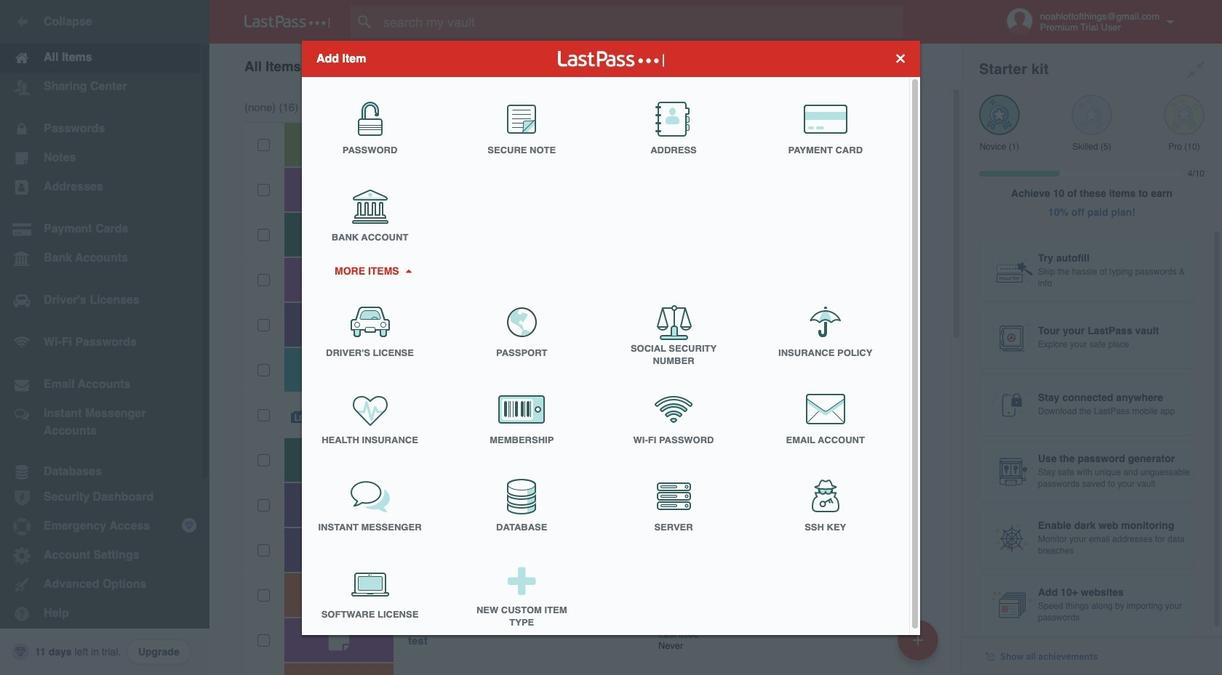 Task type: locate. For each thing, give the bounding box(es) containing it.
dialog
[[302, 40, 920, 640]]

new item navigation
[[893, 616, 947, 676]]

caret right image
[[403, 269, 413, 273]]

new item image
[[913, 636, 923, 646]]

Search search field
[[351, 6, 932, 38]]



Task type: vqa. For each thing, say whether or not it's contained in the screenshot.
New item icon
yes



Task type: describe. For each thing, give the bounding box(es) containing it.
lastpass image
[[244, 15, 330, 28]]

vault options navigation
[[210, 44, 962, 87]]

search my vault text field
[[351, 6, 932, 38]]

main navigation navigation
[[0, 0, 210, 676]]



